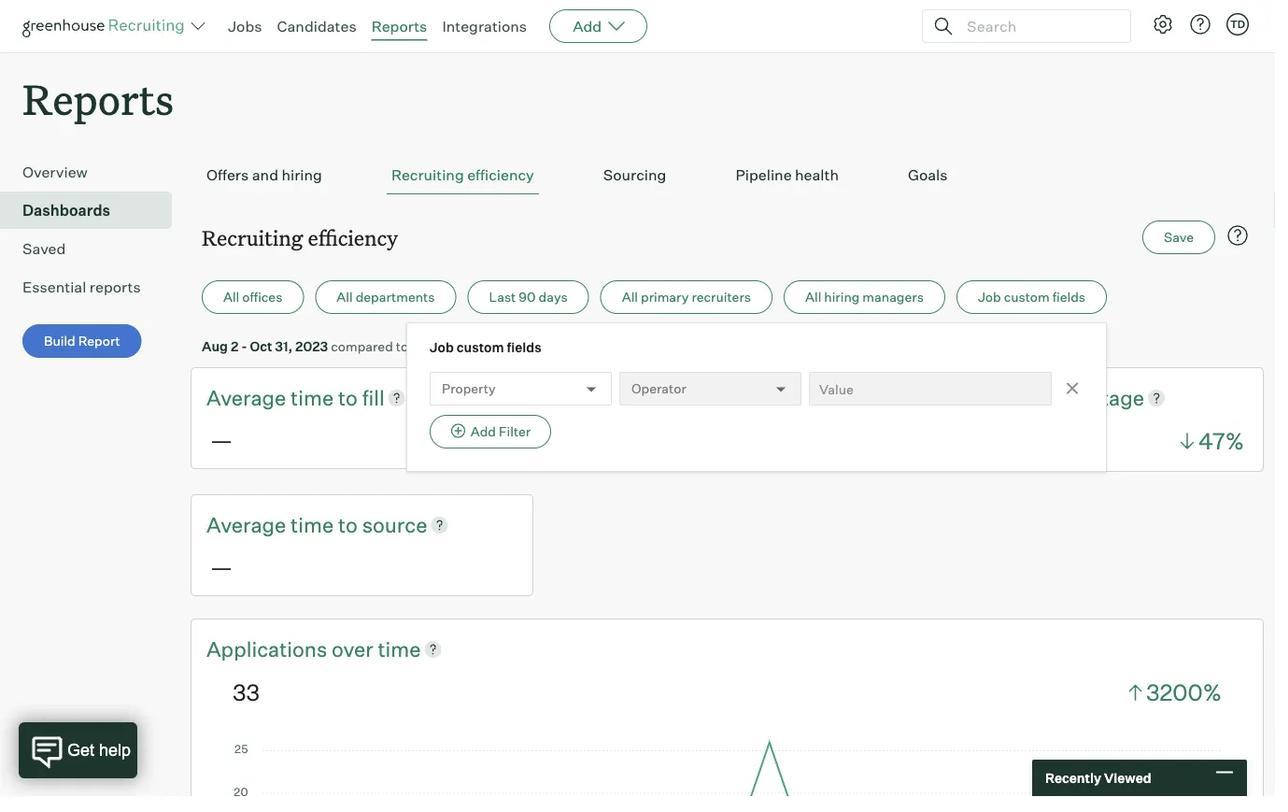 Task type: describe. For each thing, give the bounding box(es) containing it.
add for add
[[573, 17, 602, 36]]

time link right over
[[378, 634, 421, 663]]

over
[[332, 636, 374, 662]]

pipeline health button
[[731, 156, 844, 195]]

source
[[362, 512, 427, 537]]

save button
[[1143, 221, 1216, 254]]

health
[[795, 166, 839, 184]]

to link for hire
[[704, 383, 728, 412]]

average for source
[[207, 512, 286, 537]]

in link
[[1069, 383, 1091, 412]]

1 2023 from the left
[[295, 338, 328, 354]]

1 vertical spatial recruiting efficiency
[[202, 224, 398, 251]]

all hiring managers
[[806, 289, 924, 305]]

candidates
[[277, 17, 357, 36]]

xychart image
[[233, 737, 1222, 797]]

0 horizontal spatial reports
[[22, 71, 174, 126]]

dashboards
[[22, 201, 110, 220]]

0 horizontal spatial efficiency
[[308, 224, 398, 251]]

over link
[[332, 634, 378, 663]]

4
[[441, 338, 450, 354]]

goals
[[908, 166, 948, 184]]

add filter
[[471, 424, 531, 440]]

job inside button
[[978, 289, 1002, 305]]

filter
[[499, 424, 531, 440]]

to for fill
[[338, 385, 358, 410]]

recruiting efficiency button
[[387, 156, 539, 195]]

47%
[[1199, 427, 1245, 455]]

source link
[[362, 510, 427, 539]]

time for stage
[[1022, 385, 1065, 410]]

add filter button
[[430, 415, 551, 449]]

job custom fields inside button
[[978, 289, 1086, 305]]

primary
[[641, 289, 689, 305]]

last 90 days button
[[468, 281, 589, 314]]

applications over
[[207, 636, 378, 662]]

integrations
[[442, 17, 527, 36]]

all offices button
[[202, 281, 304, 314]]

average time to for source
[[207, 512, 362, 537]]

last
[[489, 289, 516, 305]]

— for source
[[210, 553, 233, 581]]

average link for fill
[[207, 383, 291, 412]]

dashboards link
[[22, 199, 164, 222]]

1,
[[490, 338, 500, 354]]

viewed
[[1105, 770, 1152, 786]]

2 - from the left
[[453, 338, 459, 354]]

efficiency inside button
[[467, 166, 534, 184]]

td button
[[1227, 13, 1250, 36]]

all departments button
[[315, 281, 457, 314]]

hire
[[728, 385, 765, 410]]

1 aug from the left
[[202, 338, 228, 354]]

average time in
[[937, 385, 1091, 410]]

average for hire
[[572, 385, 652, 410]]

33
[[233, 678, 260, 706]]

reports link
[[372, 17, 427, 36]]

pipeline
[[736, 166, 792, 184]]

configure image
[[1152, 13, 1175, 36]]

average link for stage
[[937, 383, 1022, 412]]

saved link
[[22, 238, 164, 260]]

essential
[[22, 278, 86, 296]]

all offices
[[223, 289, 283, 305]]

— for fill
[[210, 426, 233, 454]]

average link for hire
[[572, 383, 656, 412]]

report
[[78, 333, 120, 349]]

oct
[[250, 338, 272, 354]]

hiring inside button
[[825, 289, 860, 305]]

managers
[[863, 289, 924, 305]]

recently viewed
[[1046, 770, 1152, 786]]

to for hire
[[704, 385, 723, 410]]

sourcing button
[[599, 156, 671, 195]]

faq image
[[1227, 224, 1250, 247]]

custom inside button
[[1004, 289, 1050, 305]]

2 2023 from the left
[[503, 338, 535, 354]]

sourcing
[[604, 166, 667, 184]]

average time to for fill
[[207, 385, 362, 410]]

aug 2 - oct 31, 2023 compared to may 4 - aug 1, 2023
[[202, 338, 535, 354]]

all for all offices
[[223, 289, 239, 305]]

time for source
[[291, 512, 334, 537]]

time for fill
[[291, 385, 334, 410]]

job custom fields button
[[957, 281, 1108, 314]]

fill
[[362, 385, 385, 410]]



Task type: locate. For each thing, give the bounding box(es) containing it.
recruiting inside button
[[391, 166, 464, 184]]

all left offices
[[223, 289, 239, 305]]

stage link
[[1091, 383, 1145, 412]]

2 — from the top
[[210, 553, 233, 581]]

all for all departments
[[337, 289, 353, 305]]

all primary recruiters
[[622, 289, 751, 305]]

31,
[[275, 338, 293, 354]]

0 vertical spatial —
[[210, 426, 233, 454]]

1 all from the left
[[223, 289, 239, 305]]

time link left fill link
[[291, 383, 338, 412]]

build
[[44, 333, 75, 349]]

hiring inside button
[[282, 166, 322, 184]]

time link left hire link
[[656, 383, 704, 412]]

applications link
[[207, 634, 332, 663]]

0 vertical spatial efficiency
[[467, 166, 534, 184]]

2 all from the left
[[337, 289, 353, 305]]

1 horizontal spatial aug
[[462, 338, 488, 354]]

all inside button
[[337, 289, 353, 305]]

property
[[442, 381, 496, 397]]

0 horizontal spatial recruiting
[[202, 224, 303, 251]]

time link left source link
[[291, 510, 338, 539]]

3200%
[[1147, 678, 1222, 706]]

all left departments
[[337, 289, 353, 305]]

to
[[396, 338, 409, 354], [338, 385, 358, 410], [704, 385, 723, 410], [338, 512, 358, 537]]

2 aug from the left
[[462, 338, 488, 354]]

hiring right and
[[282, 166, 322, 184]]

1 vertical spatial job custom fields
[[430, 339, 542, 356]]

1 horizontal spatial recruiting
[[391, 166, 464, 184]]

job
[[978, 289, 1002, 305], [430, 339, 454, 356]]

to link
[[338, 383, 362, 412], [704, 383, 728, 412], [338, 510, 362, 539]]

1 horizontal spatial job custom fields
[[978, 289, 1086, 305]]

1 vertical spatial recruiting
[[202, 224, 303, 251]]

0 vertical spatial recruiting
[[391, 166, 464, 184]]

0 horizontal spatial 2023
[[295, 338, 328, 354]]

hire link
[[728, 383, 765, 412]]

pipeline health
[[736, 166, 839, 184]]

0 horizontal spatial custom
[[457, 339, 504, 356]]

time right over
[[378, 636, 421, 662]]

time link for stage
[[1022, 383, 1069, 412]]

recruiting
[[391, 166, 464, 184], [202, 224, 303, 251]]

1 vertical spatial add
[[471, 424, 496, 440]]

essential reports
[[22, 278, 141, 296]]

fields inside button
[[1053, 289, 1086, 305]]

0 horizontal spatial hiring
[[282, 166, 322, 184]]

90
[[519, 289, 536, 305]]

reports
[[372, 17, 427, 36], [22, 71, 174, 126]]

all for all primary recruiters
[[622, 289, 638, 305]]

add inside add filter button
[[471, 424, 496, 440]]

1 horizontal spatial add
[[573, 17, 602, 36]]

add
[[573, 17, 602, 36], [471, 424, 496, 440]]

time left 'hire'
[[656, 385, 699, 410]]

recruiting efficiency inside button
[[391, 166, 534, 184]]

reports down greenhouse recruiting image
[[22, 71, 174, 126]]

average for fill
[[207, 385, 286, 410]]

goals button
[[904, 156, 953, 195]]

time link for hire
[[656, 383, 704, 412]]

integrations link
[[442, 17, 527, 36]]

and
[[252, 166, 278, 184]]

0 horizontal spatial job
[[430, 339, 454, 356]]

1 horizontal spatial efficiency
[[467, 166, 534, 184]]

efficiency
[[467, 166, 534, 184], [308, 224, 398, 251]]

time down 31,
[[291, 385, 334, 410]]

essential reports link
[[22, 276, 164, 298]]

1 horizontal spatial custom
[[1004, 289, 1050, 305]]

-
[[241, 338, 247, 354], [453, 338, 459, 354]]

tab list containing offers and hiring
[[202, 156, 1253, 195]]

3 all from the left
[[622, 289, 638, 305]]

fill link
[[362, 383, 385, 412]]

4 all from the left
[[806, 289, 822, 305]]

0 horizontal spatial aug
[[202, 338, 228, 354]]

fields
[[1053, 289, 1086, 305], [507, 339, 542, 356]]

all
[[223, 289, 239, 305], [337, 289, 353, 305], [622, 289, 638, 305], [806, 289, 822, 305]]

2
[[231, 338, 239, 354]]

offices
[[242, 289, 283, 305]]

overview
[[22, 163, 88, 181]]

custom
[[1004, 289, 1050, 305], [457, 339, 504, 356]]

1 horizontal spatial hiring
[[825, 289, 860, 305]]

stage
[[1091, 385, 1145, 410]]

average time to for hire
[[572, 385, 728, 410]]

1 vertical spatial fields
[[507, 339, 542, 356]]

1 horizontal spatial fields
[[1053, 289, 1086, 305]]

offers
[[207, 166, 249, 184]]

average link
[[207, 383, 291, 412], [572, 383, 656, 412], [937, 383, 1022, 412], [207, 510, 291, 539]]

2023 right 31,
[[295, 338, 328, 354]]

aug left 1,
[[462, 338, 488, 354]]

time link for fill
[[291, 383, 338, 412]]

all left managers
[[806, 289, 822, 305]]

0 vertical spatial custom
[[1004, 289, 1050, 305]]

save
[[1165, 229, 1194, 246]]

td
[[1231, 18, 1246, 30]]

greenhouse recruiting image
[[22, 15, 191, 37]]

build report button
[[22, 324, 142, 358]]

Search text field
[[963, 13, 1114, 40]]

all hiring managers button
[[784, 281, 946, 314]]

applications
[[207, 636, 327, 662]]

tab list
[[202, 156, 1253, 195]]

saved
[[22, 239, 66, 258]]

- right 2 in the top left of the page
[[241, 338, 247, 354]]

to left fill at the left of the page
[[338, 385, 358, 410]]

time link for source
[[291, 510, 338, 539]]

0 horizontal spatial add
[[471, 424, 496, 440]]

recruiting efficiency
[[391, 166, 534, 184], [202, 224, 398, 251]]

1 horizontal spatial 2023
[[503, 338, 535, 354]]

1 — from the top
[[210, 426, 233, 454]]

offers and hiring
[[207, 166, 322, 184]]

job custom fields
[[978, 289, 1086, 305], [430, 339, 542, 356]]

1 horizontal spatial -
[[453, 338, 459, 354]]

jobs link
[[228, 17, 262, 36]]

departments
[[356, 289, 435, 305]]

hiring
[[282, 166, 322, 184], [825, 289, 860, 305]]

all primary recruiters button
[[601, 281, 773, 314]]

time link
[[291, 383, 338, 412], [656, 383, 704, 412], [1022, 383, 1069, 412], [291, 510, 338, 539], [378, 634, 421, 663]]

build report
[[44, 333, 120, 349]]

to link for fill
[[338, 383, 362, 412]]

to link for source
[[338, 510, 362, 539]]

0 vertical spatial add
[[573, 17, 602, 36]]

average link for source
[[207, 510, 291, 539]]

time left 'in'
[[1022, 385, 1065, 410]]

0 horizontal spatial -
[[241, 338, 247, 354]]

1 vertical spatial hiring
[[825, 289, 860, 305]]

aug
[[202, 338, 228, 354], [462, 338, 488, 354]]

0 vertical spatial recruiting efficiency
[[391, 166, 534, 184]]

overview link
[[22, 161, 164, 183]]

1 horizontal spatial reports
[[372, 17, 427, 36]]

add for add filter
[[471, 424, 496, 440]]

td button
[[1223, 9, 1253, 39]]

0 vertical spatial job
[[978, 289, 1002, 305]]

0 vertical spatial fields
[[1053, 289, 1086, 305]]

1 vertical spatial job
[[430, 339, 454, 356]]

offers and hiring button
[[202, 156, 327, 195]]

1 vertical spatial —
[[210, 553, 233, 581]]

jobs
[[228, 17, 262, 36]]

hiring left managers
[[825, 289, 860, 305]]

- right 4
[[453, 338, 459, 354]]

may
[[411, 338, 438, 354]]

1 - from the left
[[241, 338, 247, 354]]

to for source
[[338, 512, 358, 537]]

average time to
[[207, 385, 362, 410], [572, 385, 728, 410], [207, 512, 362, 537]]

1 vertical spatial reports
[[22, 71, 174, 126]]

time link left stage link
[[1022, 383, 1069, 412]]

days
[[539, 289, 568, 305]]

candidates link
[[277, 17, 357, 36]]

in
[[1069, 385, 1087, 410]]

add button
[[550, 9, 648, 43]]

all departments
[[337, 289, 435, 305]]

time for hire
[[656, 385, 699, 410]]

1 vertical spatial efficiency
[[308, 224, 398, 251]]

0 horizontal spatial job custom fields
[[430, 339, 542, 356]]

all for all hiring managers
[[806, 289, 822, 305]]

time
[[291, 385, 334, 410], [656, 385, 699, 410], [1022, 385, 1065, 410], [291, 512, 334, 537], [378, 636, 421, 662]]

2023 right 1,
[[503, 338, 535, 354]]

reports right candidates
[[372, 17, 427, 36]]

average for stage
[[937, 385, 1017, 410]]

all left the primary
[[622, 289, 638, 305]]

compared
[[331, 338, 393, 354]]

recruiters
[[692, 289, 751, 305]]

1 vertical spatial custom
[[457, 339, 504, 356]]

average
[[207, 385, 286, 410], [572, 385, 652, 410], [937, 385, 1017, 410], [207, 512, 286, 537]]

aug left 2 in the top left of the page
[[202, 338, 228, 354]]

to left may
[[396, 338, 409, 354]]

add inside add "popup button"
[[573, 17, 602, 36]]

last 90 days
[[489, 289, 568, 305]]

time left source
[[291, 512, 334, 537]]

0 vertical spatial hiring
[[282, 166, 322, 184]]

2023
[[295, 338, 328, 354], [503, 338, 535, 354]]

to left 'hire'
[[704, 385, 723, 410]]

Value text field
[[809, 372, 1052, 406]]

recently
[[1046, 770, 1102, 786]]

0 horizontal spatial fields
[[507, 339, 542, 356]]

reports
[[90, 278, 141, 296]]

0 vertical spatial job custom fields
[[978, 289, 1086, 305]]

to left source
[[338, 512, 358, 537]]

1 horizontal spatial job
[[978, 289, 1002, 305]]

0 vertical spatial reports
[[372, 17, 427, 36]]



Task type: vqa. For each thing, say whether or not it's contained in the screenshot.
for to the bottom
no



